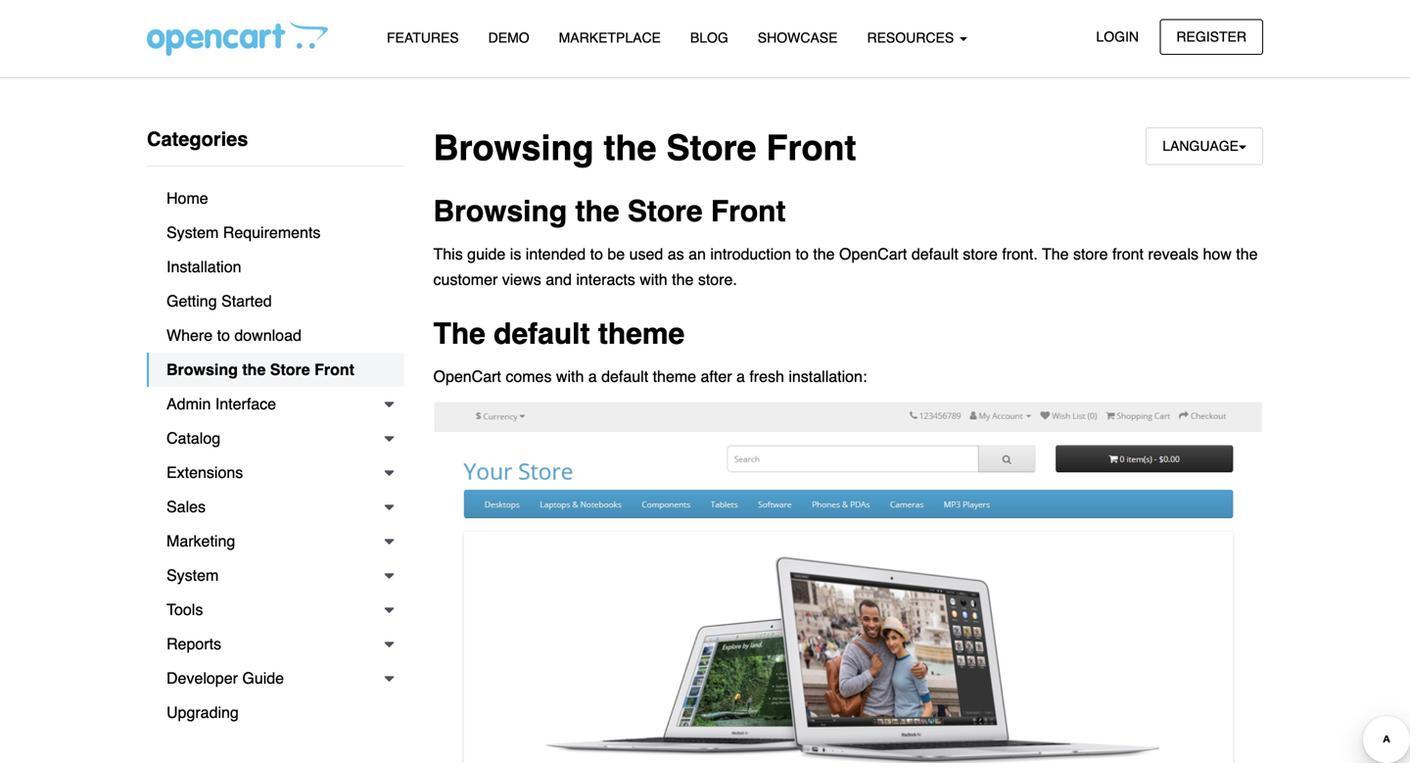 Task type: describe. For each thing, give the bounding box(es) containing it.
admin
[[167, 395, 211, 413]]

installation:
[[789, 367, 867, 385]]

marketplace link
[[544, 21, 676, 55]]

tools
[[167, 601, 203, 619]]

used
[[630, 245, 664, 263]]

intended
[[526, 245, 586, 263]]

2 store from the left
[[1074, 245, 1109, 263]]

1 horizontal spatial to
[[590, 245, 603, 263]]

the inside 'link'
[[242, 361, 266, 379]]

tools link
[[147, 593, 404, 627]]

0 horizontal spatial with
[[556, 367, 584, 385]]

getting started
[[167, 292, 272, 310]]

the default theme
[[434, 317, 685, 351]]

to inside 'link'
[[217, 326, 230, 344]]

opencart comes with a default theme after a fresh installation:
[[434, 367, 867, 385]]

is
[[510, 245, 522, 263]]

admin interface
[[167, 395, 276, 413]]

1 vertical spatial store
[[628, 195, 703, 228]]

login
[[1097, 29, 1139, 45]]

categories
[[147, 128, 248, 150]]

installation link
[[147, 250, 404, 284]]

as
[[668, 245, 685, 263]]

resources link
[[853, 21, 983, 55]]

1 horizontal spatial default
[[602, 367, 649, 385]]

register
[[1177, 29, 1247, 45]]

catalog link
[[147, 421, 404, 456]]

blog
[[691, 30, 729, 46]]

features
[[387, 30, 459, 46]]

1 vertical spatial browsing
[[434, 195, 567, 228]]

resources
[[868, 30, 958, 46]]

system link
[[147, 558, 404, 593]]

extensions
[[167, 463, 243, 482]]

be
[[608, 245, 625, 263]]

browsing inside 'link'
[[167, 361, 238, 379]]

front.
[[1003, 245, 1038, 263]]

opencart - open source shopping cart solution image
[[147, 21, 328, 56]]

system requirements
[[167, 223, 321, 242]]

guide
[[468, 245, 506, 263]]

features link
[[372, 21, 474, 55]]

download
[[235, 326, 302, 344]]

0 vertical spatial front
[[767, 128, 857, 169]]

this
[[434, 245, 463, 263]]

demo link
[[474, 21, 544, 55]]

customer
[[434, 270, 498, 288]]

an
[[689, 245, 706, 263]]

language button
[[1147, 127, 1264, 165]]

login link
[[1080, 19, 1156, 55]]

0 horizontal spatial opencart
[[434, 367, 502, 385]]

browsing the store front inside 'link'
[[167, 361, 355, 379]]

requirements
[[223, 223, 321, 242]]

demo
[[489, 30, 530, 46]]

upgrading
[[167, 703, 239, 722]]

1 vertical spatial the
[[434, 317, 486, 351]]

getting
[[167, 292, 217, 310]]

developer
[[167, 669, 238, 687]]

extensions link
[[147, 456, 404, 490]]

1 vertical spatial front
[[711, 195, 786, 228]]

1 a from the left
[[589, 367, 597, 385]]

sales link
[[147, 490, 404, 524]]

the inside this guide is intended to be used as an introduction to the opencart default store front. the store front reveals how the customer views and interacts with the store.
[[1043, 245, 1069, 263]]

system for system requirements
[[167, 223, 219, 242]]

0 vertical spatial browsing the store front
[[434, 128, 857, 169]]

front office image
[[434, 401, 1264, 763]]

browsing the store front link
[[147, 353, 404, 387]]



Task type: vqa. For each thing, say whether or not it's contained in the screenshot.
the bottommost The
yes



Task type: locate. For each thing, give the bounding box(es) containing it.
opencart inside this guide is intended to be used as an introduction to the opencart default store front. the store front reveals how the customer views and interacts with the store.
[[840, 245, 908, 263]]

default up comes
[[494, 317, 590, 351]]

home link
[[147, 181, 404, 216]]

theme left the after
[[653, 367, 697, 385]]

interacts
[[576, 270, 636, 288]]

2 a from the left
[[737, 367, 745, 385]]

2 system from the top
[[167, 566, 219, 584]]

1 vertical spatial theme
[[653, 367, 697, 385]]

default
[[912, 245, 959, 263], [494, 317, 590, 351], [602, 367, 649, 385]]

0 vertical spatial with
[[640, 270, 668, 288]]

with down used
[[640, 270, 668, 288]]

0 horizontal spatial store
[[963, 245, 998, 263]]

browsing
[[434, 128, 594, 169], [434, 195, 567, 228], [167, 361, 238, 379]]

2 horizontal spatial to
[[796, 245, 809, 263]]

store inside 'link'
[[270, 361, 310, 379]]

register link
[[1160, 19, 1264, 55]]

interface
[[215, 395, 276, 413]]

with right comes
[[556, 367, 584, 385]]

showcase link
[[743, 21, 853, 55]]

the down 'customer'
[[434, 317, 486, 351]]

to right where
[[217, 326, 230, 344]]

language
[[1163, 138, 1239, 154]]

introduction
[[711, 245, 792, 263]]

2 vertical spatial store
[[270, 361, 310, 379]]

reports
[[167, 635, 221, 653]]

0 horizontal spatial the
[[434, 317, 486, 351]]

front
[[767, 128, 857, 169], [711, 195, 786, 228], [315, 361, 355, 379]]

0 horizontal spatial to
[[217, 326, 230, 344]]

opencart
[[840, 245, 908, 263], [434, 367, 502, 385]]

catalog
[[167, 429, 221, 447]]

2 horizontal spatial default
[[912, 245, 959, 263]]

front
[[1113, 245, 1144, 263]]

where to download link
[[147, 318, 404, 353]]

0 vertical spatial store
[[667, 128, 757, 169]]

1 horizontal spatial with
[[640, 270, 668, 288]]

marketing
[[167, 532, 235, 550]]

to
[[590, 245, 603, 263], [796, 245, 809, 263], [217, 326, 230, 344]]

a down the default theme
[[589, 367, 597, 385]]

with
[[640, 270, 668, 288], [556, 367, 584, 385]]

default left front.
[[912, 245, 959, 263]]

1 horizontal spatial the
[[1043, 245, 1069, 263]]

views
[[502, 270, 542, 288]]

browsing the store front
[[434, 128, 857, 169], [434, 195, 786, 228], [167, 361, 355, 379]]

and
[[546, 270, 572, 288]]

system requirements link
[[147, 216, 404, 250]]

to right 'introduction'
[[796, 245, 809, 263]]

2 vertical spatial browsing
[[167, 361, 238, 379]]

0 horizontal spatial a
[[589, 367, 597, 385]]

this guide is intended to be used as an introduction to the opencart default store front. the store front reveals how the customer views and interacts with the store.
[[434, 245, 1258, 288]]

0 vertical spatial browsing
[[434, 128, 594, 169]]

theme up opencart comes with a default theme after a fresh installation:
[[598, 317, 685, 351]]

0 horizontal spatial default
[[494, 317, 590, 351]]

a right the after
[[737, 367, 745, 385]]

reveals
[[1149, 245, 1199, 263]]

getting started link
[[147, 284, 404, 318]]

system up tools
[[167, 566, 219, 584]]

0 vertical spatial opencart
[[840, 245, 908, 263]]

theme
[[598, 317, 685, 351], [653, 367, 697, 385]]

to left be
[[590, 245, 603, 263]]

1 store from the left
[[963, 245, 998, 263]]

store.
[[698, 270, 738, 288]]

where
[[167, 326, 213, 344]]

reports link
[[147, 627, 404, 661]]

store
[[963, 245, 998, 263], [1074, 245, 1109, 263]]

sales
[[167, 498, 206, 516]]

store
[[667, 128, 757, 169], [628, 195, 703, 228], [270, 361, 310, 379]]

1 horizontal spatial a
[[737, 367, 745, 385]]

1 vertical spatial default
[[494, 317, 590, 351]]

system for system
[[167, 566, 219, 584]]

1 horizontal spatial opencart
[[840, 245, 908, 263]]

1 vertical spatial opencart
[[434, 367, 502, 385]]

default down the default theme
[[602, 367, 649, 385]]

1 vertical spatial browsing the store front
[[434, 195, 786, 228]]

comes
[[506, 367, 552, 385]]

0 vertical spatial system
[[167, 223, 219, 242]]

1 system from the top
[[167, 223, 219, 242]]

how
[[1204, 245, 1232, 263]]

system
[[167, 223, 219, 242], [167, 566, 219, 584]]

upgrading link
[[147, 696, 404, 730]]

marketing link
[[147, 524, 404, 558]]

blog link
[[676, 21, 743, 55]]

1 vertical spatial with
[[556, 367, 584, 385]]

where to download
[[167, 326, 302, 344]]

store left front
[[1074, 245, 1109, 263]]

0 vertical spatial default
[[912, 245, 959, 263]]

installation
[[167, 258, 242, 276]]

the
[[1043, 245, 1069, 263], [434, 317, 486, 351]]

guide
[[242, 669, 284, 687]]

home
[[167, 189, 208, 207]]

marketplace
[[559, 30, 661, 46]]

developer guide link
[[147, 661, 404, 696]]

store left front.
[[963, 245, 998, 263]]

system down home
[[167, 223, 219, 242]]

front inside 'link'
[[315, 361, 355, 379]]

after
[[701, 367, 732, 385]]

the right front.
[[1043, 245, 1069, 263]]

admin interface link
[[147, 387, 404, 421]]

2 vertical spatial browsing the store front
[[167, 361, 355, 379]]

0 vertical spatial theme
[[598, 317, 685, 351]]

2 vertical spatial default
[[602, 367, 649, 385]]

developer guide
[[167, 669, 284, 687]]

1 horizontal spatial store
[[1074, 245, 1109, 263]]

a
[[589, 367, 597, 385], [737, 367, 745, 385]]

1 vertical spatial system
[[167, 566, 219, 584]]

2 vertical spatial front
[[315, 361, 355, 379]]

0 vertical spatial the
[[1043, 245, 1069, 263]]

showcase
[[758, 30, 838, 46]]

started
[[221, 292, 272, 310]]

the
[[604, 128, 657, 169], [576, 195, 620, 228], [814, 245, 835, 263], [1237, 245, 1258, 263], [672, 270, 694, 288], [242, 361, 266, 379]]

fresh
[[750, 367, 785, 385]]

with inside this guide is intended to be used as an introduction to the opencart default store front. the store front reveals how the customer views and interacts with the store.
[[640, 270, 668, 288]]

default inside this guide is intended to be used as an introduction to the opencart default store front. the store front reveals how the customer views and interacts with the store.
[[912, 245, 959, 263]]



